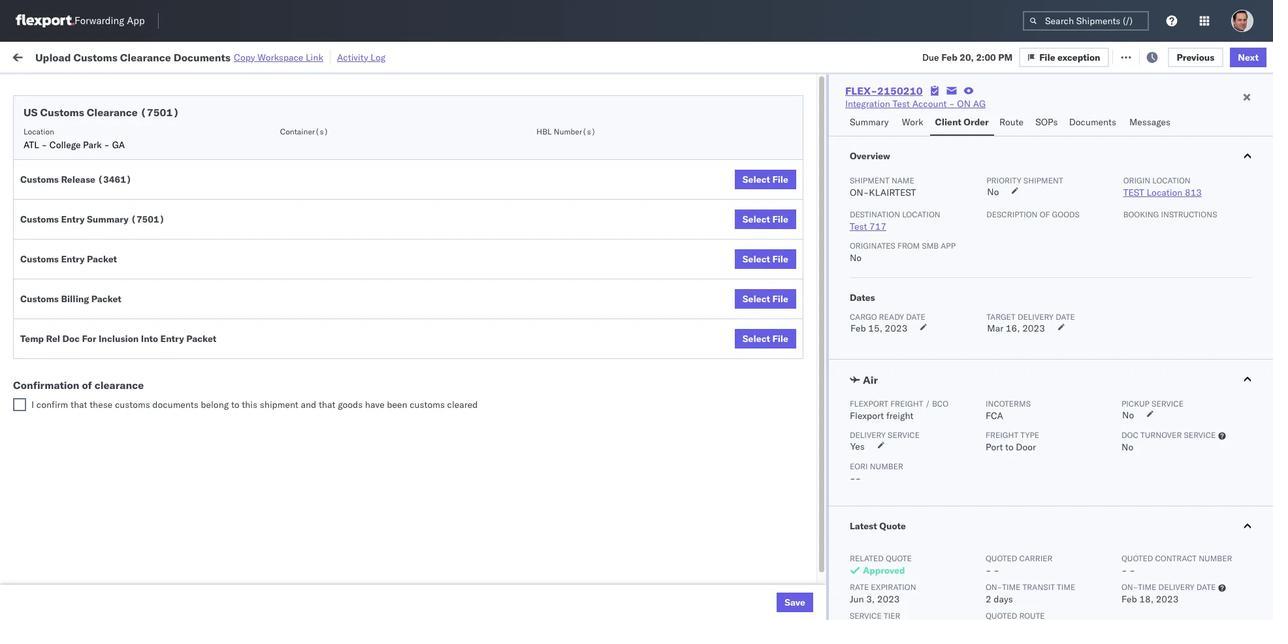 Task type: vqa. For each thing, say whether or not it's contained in the screenshot.
View
no



Task type: locate. For each thing, give the bounding box(es) containing it.
quoted left contract
[[1122, 554, 1153, 564]]

2 vertical spatial flxt00001977428a
[[954, 305, 1044, 316]]

0 horizontal spatial app
[[127, 15, 145, 27]]

17,
[[305, 104, 319, 115], [305, 132, 319, 144], [304, 161, 319, 173], [304, 190, 319, 202]]

(7501) up the angeles
[[140, 106, 179, 119]]

mbl/mawb numbers button
[[947, 104, 1109, 117]]

flxt00001977428a down 'mawb1234'
[[954, 219, 1044, 230]]

17, for schedule pickup from los angeles international airport
[[304, 161, 319, 173]]

schedule delivery appointment button down us customs clearance (7501)
[[30, 131, 161, 145]]

1 vertical spatial to
[[1005, 442, 1014, 453]]

am down 11:00
[[247, 391, 262, 403]]

atl
[[24, 139, 39, 151]]

integration test account - on ag
[[845, 98, 986, 110], [519, 362, 660, 374], [610, 362, 751, 374]]

route
[[999, 116, 1024, 128]]

customs
[[115, 399, 150, 411], [410, 399, 445, 411]]

0 vertical spatial ocean fcl
[[428, 276, 474, 288]]

0 horizontal spatial on-
[[986, 583, 1002, 592]]

1 vertical spatial confirm pickup from los angeles, ca
[[30, 304, 186, 316]]

container(s)
[[280, 127, 329, 137]]

1 flex-1911408 from the top
[[771, 276, 839, 288]]

1 2:30 pm cst, feb 17, 2023 from the top
[[225, 161, 344, 173]]

location for location
[[1152, 176, 1191, 186]]

- inside integration test account - on ag link
[[949, 98, 955, 110]]

1 1988285 from the top
[[799, 104, 839, 115]]

2 on- from the left
[[1122, 583, 1138, 592]]

0 vertical spatial schedule pickup from los angeles, ca button
[[30, 102, 191, 117]]

1 horizontal spatial documents
[[1069, 116, 1116, 128]]

select file button for customs release (3461)
[[735, 170, 796, 189]]

customs release (3461)
[[20, 174, 132, 186]]

1 vertical spatial 3,
[[866, 594, 875, 606]]

am
[[247, 104, 262, 115], [247, 132, 262, 144], [247, 276, 262, 288], [252, 362, 267, 374], [247, 391, 262, 403], [247, 420, 262, 431]]

no down originates
[[850, 252, 862, 264]]

2 vertical spatial flex-1977428
[[771, 305, 839, 316]]

3 schedule from the top
[[30, 154, 69, 166]]

1 vertical spatial schedule pickup from los angeles, ca button
[[30, 217, 191, 232]]

1 demo123 from the top
[[954, 276, 998, 288]]

1 vertical spatial flex-1911408
[[771, 333, 839, 345]]

bicu1234565, demu1232567 down the /
[[862, 419, 995, 431]]

activity log button
[[337, 50, 386, 65]]

angeles, for 2nd the schedule pickup from los angeles, ca button from the bottom
[[140, 218, 176, 230]]

delivery up 'clearance'
[[97, 362, 131, 373]]

0 vertical spatial mbltest1234
[[954, 104, 1016, 115]]

2 horizontal spatial service
[[1184, 430, 1216, 440]]

1 flex-1977428 from the top
[[771, 219, 839, 230]]

0 horizontal spatial that
[[70, 399, 87, 411]]

0 vertical spatial flex-1988285
[[771, 104, 839, 115]]

location inside origin location test location 813
[[1147, 187, 1183, 199]]

0 vertical spatial products
[[543, 104, 580, 115]]

delivery up yes
[[850, 430, 886, 440]]

0 horizontal spatial goods
[[338, 399, 363, 411]]

3 select from the top
[[743, 253, 770, 265]]

documents
[[152, 399, 198, 411]]

file for customs billing packet
[[772, 293, 788, 305]]

mbltest1234 down order
[[954, 132, 1016, 144]]

1 otter products - test account from the top
[[519, 104, 645, 115]]

upload proof of delivery link
[[30, 361, 131, 374]]

demo123 up target
[[954, 276, 998, 288]]

select file button for customs billing packet
[[735, 289, 796, 309]]

from down 'ga'
[[102, 154, 121, 166]]

integration
[[845, 98, 890, 110], [610, 161, 655, 173], [610, 190, 655, 202], [519, 362, 564, 374], [610, 362, 655, 374]]

quoted left carrier
[[986, 554, 1017, 564]]

integration test account - western digital
[[610, 161, 786, 173], [610, 190, 786, 202]]

summary down (3461)
[[87, 214, 129, 225]]

2150210
[[877, 84, 923, 97], [799, 362, 839, 374]]

entry for summary
[[61, 214, 85, 225]]

3 flex-1911466 from the top
[[771, 477, 839, 489]]

delivery down contract
[[1159, 583, 1195, 592]]

1 consignee from the left
[[579, 276, 623, 288]]

park
[[83, 139, 102, 151]]

schedule delivery appointment down release
[[30, 189, 161, 201]]

1 on- from the left
[[986, 583, 1002, 592]]

confirm pickup from los angeles, ca up temp rel doc for inclusion into entry packet on the left bottom
[[30, 304, 186, 316]]

messages
[[1129, 116, 1171, 128]]

pickup
[[71, 103, 99, 115], [71, 154, 99, 166], [71, 218, 99, 230], [66, 275, 94, 287], [66, 304, 94, 316], [71, 390, 99, 402], [1122, 399, 1150, 409], [71, 419, 99, 431], [71, 556, 99, 568]]

booking
[[1123, 210, 1159, 219]]

0 horizontal spatial date
[[906, 312, 926, 322]]

0 horizontal spatial shipment
[[260, 399, 298, 411]]

2 flex-2001714 from the top
[[771, 190, 839, 202]]

import
[[111, 51, 141, 62]]

from left smb
[[897, 241, 920, 251]]

appointment down (3461)
[[107, 189, 161, 201]]

0 vertical spatial goods
[[1052, 210, 1080, 219]]

1 horizontal spatial airport
[[85, 167, 114, 179]]

location up smb
[[902, 210, 940, 219]]

select file for customs release (3461)
[[743, 174, 788, 186]]

service right turnover
[[1184, 430, 1216, 440]]

2 confirm pickup from los angeles, ca link from the top
[[30, 303, 186, 316]]

digital for schedule pickup from los angeles international airport
[[759, 161, 786, 173]]

numbers inside "button"
[[1001, 106, 1033, 116]]

pickup inside schedule pickup from amsterdam airport schiphol, haarlemmermeer, netherlands
[[71, 556, 99, 568]]

work down integration test account - on ag link
[[902, 116, 923, 128]]

from
[[102, 103, 121, 115], [102, 154, 121, 166], [102, 218, 121, 230], [897, 241, 920, 251], [96, 275, 115, 287], [96, 304, 115, 316], [102, 390, 121, 402], [102, 419, 121, 431], [102, 556, 121, 568]]

airport
[[85, 167, 114, 179], [30, 569, 59, 581]]

2 schedule from the top
[[30, 132, 69, 143]]

quoted inside quoted carrier - -
[[986, 554, 1017, 564]]

2001714 for schedule pickup from los angeles international airport
[[799, 161, 839, 173]]

confirm pickup from los angeles, ca for 1st confirm pickup from los angeles, ca button confirm pickup from los angeles, ca link
[[30, 275, 186, 287]]

no
[[987, 186, 999, 198], [850, 252, 862, 264], [1122, 410, 1134, 421], [1122, 442, 1133, 453]]

3 schedule delivery appointment button from the top
[[30, 246, 161, 260]]

feb 15, 2023
[[850, 323, 908, 334]]

0 vertical spatial location
[[1152, 176, 1191, 186]]

1 flex-2001714 from the top
[[771, 161, 839, 173]]

maeu1234567 down 717
[[862, 247, 929, 259]]

11:00 am cst, feb 25, 2023
[[225, 362, 350, 374]]

1911408
[[799, 276, 839, 288], [799, 333, 839, 345]]

flex-1911408 for confirm pickup from los angeles, ca
[[771, 276, 839, 288]]

1 integration test account - western digital from the top
[[610, 161, 786, 173]]

workitem button
[[8, 104, 204, 117]]

1 vertical spatial shipment
[[260, 399, 298, 411]]

2 horizontal spatial on
[[957, 98, 971, 110]]

0 vertical spatial 1911408
[[799, 276, 839, 288]]

flex-2150210 button
[[750, 359, 842, 377], [750, 359, 842, 377]]

2 schedule pickup from los angeles, ca button from the top
[[30, 217, 191, 232]]

pickup up billing
[[66, 275, 94, 287]]

numbers down container at the right top of the page
[[862, 112, 895, 121]]

1 flex-1988285 from the top
[[771, 104, 839, 115]]

on-
[[850, 187, 869, 199]]

air for upload proof of delivery
[[428, 362, 440, 374]]

2 quoted from the left
[[1122, 554, 1153, 564]]

select for customs entry summary (7501)
[[743, 214, 770, 225]]

2 vertical spatial 1977428
[[799, 305, 839, 316]]

international
[[30, 167, 83, 179]]

select file for temp rel doc for inclusion into entry packet
[[743, 333, 788, 345]]

los up customs billing packet
[[118, 275, 133, 287]]

bicu1234565, down the /
[[862, 419, 927, 431]]

flex-2001714 for schedule pickup from los angeles international airport
[[771, 161, 839, 173]]

0 vertical spatial flex-2150210
[[845, 84, 923, 97]]

location up atl
[[24, 127, 54, 137]]

test
[[893, 98, 910, 110], [590, 104, 608, 115], [590, 132, 608, 144], [658, 161, 675, 173], [658, 190, 675, 202], [850, 221, 867, 233], [560, 276, 577, 288], [651, 276, 668, 288], [566, 362, 584, 374], [658, 362, 675, 374]]

schedule for second schedule delivery appointment link from the top of the page
[[30, 189, 69, 201]]

from for first schedule pickup from los angeles, ca link from the bottom of the page
[[102, 419, 121, 431]]

integration for schedule delivery appointment
[[610, 190, 655, 202]]

confirm pickup from los angeles, ca link for 1st confirm pickup from los angeles, ca button from the bottom
[[30, 303, 186, 316]]

am right 11:00
[[252, 362, 267, 374]]

1 2:30 from the top
[[225, 161, 244, 173]]

products
[[543, 104, 580, 115], [543, 132, 580, 144]]

1 vertical spatial upload
[[30, 362, 60, 373]]

1 vertical spatial fcl
[[457, 391, 474, 403]]

2 integration test account - western digital from the top
[[610, 190, 786, 202]]

schedule pickup from los angeles, ca link down "these"
[[30, 418, 191, 431]]

0 vertical spatial summary
[[850, 116, 889, 128]]

2 vertical spatial confirm
[[30, 333, 63, 345]]

schedule up customs entry packet
[[30, 218, 69, 230]]

schedule pickup from amsterdam airport schiphol, haarlemmermeer, netherlands button
[[30, 556, 200, 594]]

schedule pickup from los angeles, ca link up 'ga'
[[30, 102, 191, 115]]

1 bookings test consignee from the left
[[519, 276, 623, 288]]

0 horizontal spatial work
[[143, 51, 166, 62]]

schedule up netherlands
[[30, 556, 69, 568]]

date for mar 16, 2023
[[1056, 312, 1075, 322]]

select file button for temp rel doc for inclusion into entry packet
[[735, 329, 796, 349]]

2 demo123 from the top
[[954, 333, 998, 345]]

batch action button
[[1179, 47, 1265, 66]]

los right "these"
[[123, 390, 138, 402]]

service for no
[[1152, 399, 1184, 409]]

llc
[[676, 104, 692, 115]]

schedule for schedule delivery appointment link related to nyku9743990
[[30, 132, 69, 143]]

bicu1234565, down "number"
[[862, 477, 927, 489]]

2 flex-1988285 from the top
[[771, 132, 839, 144]]

maeu1234567 up "feb 15, 2023"
[[862, 304, 929, 316]]

from down (3461)
[[102, 218, 121, 230]]

Search Shipments (/) text field
[[1023, 11, 1149, 31]]

that down confirmation of clearance
[[70, 399, 87, 411]]

bicu1234565, demu1232567 up "number"
[[862, 448, 995, 460]]

location inside "destination location test 717"
[[902, 210, 940, 219]]

2150210 up "1919147"
[[799, 362, 839, 374]]

college
[[49, 139, 81, 151]]

numbers
[[1001, 106, 1033, 116], [862, 112, 895, 121]]

packet right billing
[[91, 293, 121, 305]]

5 1:59 from the top
[[225, 420, 244, 431]]

doc left turnover
[[1122, 430, 1138, 440]]

location inside origin location test location 813
[[1152, 176, 1191, 186]]

1 vertical spatial western
[[722, 190, 756, 202]]

1 vertical spatial summary
[[87, 214, 129, 225]]

0 vertical spatial appointment
[[107, 132, 161, 143]]

integration test account - western digital for schedule delivery appointment
[[610, 190, 786, 202]]

flexport freight / bco flexport freight
[[850, 399, 949, 422]]

1 nyku9743990 from the top
[[862, 103, 927, 115]]

0 horizontal spatial documents
[[174, 51, 231, 64]]

2 vertical spatial of
[[82, 379, 92, 392]]

otter products, llc
[[610, 104, 692, 115]]

ocean fcl
[[428, 276, 474, 288], [428, 391, 474, 403], [428, 420, 474, 431]]

1 horizontal spatial bookings
[[610, 276, 648, 288]]

temp
[[20, 333, 44, 345]]

1 vertical spatial schedule delivery appointment button
[[30, 188, 161, 203]]

1 vertical spatial digital
[[759, 190, 786, 202]]

packet for customs entry packet
[[87, 253, 117, 265]]

confirm pickup from los angeles, ca link
[[30, 275, 186, 288], [30, 303, 186, 316]]

1 schedule delivery appointment link from the top
[[30, 131, 161, 144]]

1977428
[[799, 219, 839, 230], [799, 247, 839, 259], [799, 305, 839, 316]]

1 horizontal spatial that
[[319, 399, 335, 411]]

schedule pickup from los angeles, ca for first schedule pickup from los angeles, ca link from the bottom of the page
[[30, 419, 191, 431]]

2 select file button from the top
[[735, 210, 796, 229]]

schedule pickup from los angeles, ca up 'ga'
[[30, 103, 191, 115]]

2 consignee from the left
[[670, 276, 714, 288]]

at
[[266, 51, 274, 62]]

angeles, for 1st confirm pickup from los angeles, ca button
[[135, 275, 171, 287]]

flex-2001714 for schedule delivery appointment
[[771, 190, 839, 202]]

file for temp rel doc for inclusion into entry packet
[[772, 333, 788, 345]]

2001714 left overview
[[799, 161, 839, 173]]

1 1977428 from the top
[[799, 219, 839, 230]]

3 schedule pickup from los angeles, ca from the top
[[30, 390, 191, 402]]

date up air button on the bottom right of the page
[[1056, 312, 1075, 322]]

container numbers button
[[856, 99, 934, 122]]

1 vertical spatial ocean fcl
[[428, 391, 474, 403]]

numbers inside container numbers
[[862, 112, 895, 121]]

los for confirm pickup from los angeles, ca link related to 1st confirm pickup from los angeles, ca button from the bottom
[[118, 304, 133, 316]]

los for 'schedule pickup from los angeles international airport' link at the top left of the page
[[123, 154, 138, 166]]

2 ocean from the top
[[428, 276, 455, 288]]

3 flex-1977428 from the top
[[771, 305, 839, 316]]

app right smb
[[941, 241, 956, 251]]

from up haarlemmermeer,
[[102, 556, 121, 568]]

1 western from the top
[[722, 161, 756, 173]]

schedule pickup from los angeles, ca button up 'ga'
[[30, 102, 191, 117]]

1 vertical spatial 1:59 am cst, feb 17, 2023
[[225, 132, 344, 144]]

app inside originates from smb app no
[[941, 241, 956, 251]]

otter left number(s)
[[519, 132, 541, 144]]

2 flexport from the top
[[850, 410, 884, 422]]

confirm for confirm delivery button
[[30, 333, 63, 345]]

0 vertical spatial flex-1911408
[[771, 276, 839, 288]]

summary inside summary button
[[850, 116, 889, 128]]

2 1977428 from the top
[[799, 247, 839, 259]]

1 horizontal spatial 3,
[[866, 594, 875, 606]]

flexport. image
[[16, 14, 74, 27]]

1 horizontal spatial location
[[1147, 187, 1183, 199]]

4 1:59 from the top
[[225, 391, 244, 403]]

from down upload proof of delivery button
[[102, 390, 121, 402]]

route button
[[994, 110, 1030, 136]]

location for 717
[[902, 210, 940, 219]]

1 mbltest1234 from the top
[[954, 104, 1016, 115]]

1 schedule pickup from los angeles, ca from the top
[[30, 103, 191, 115]]

2 schedule pickup from los angeles, ca from the top
[[30, 218, 191, 230]]

confirm pickup from los angeles, ca up billing
[[30, 275, 186, 287]]

2 schedule delivery appointment from the top
[[30, 189, 161, 201]]

confirm inside 'link'
[[30, 333, 63, 345]]

schedule delivery appointment link down release
[[30, 188, 161, 202]]

from down "these"
[[102, 419, 121, 431]]

24,
[[305, 276, 319, 288]]

customs up customs billing packet
[[20, 253, 59, 265]]

bicu1234565, up quote
[[862, 506, 927, 517]]

10 resize handle column header from the left
[[1198, 101, 1213, 621]]

1 horizontal spatial shipment
[[1023, 176, 1063, 186]]

2 products from the top
[[543, 132, 580, 144]]

select for customs release (3461)
[[743, 174, 770, 186]]

delivery inside 'link'
[[66, 333, 99, 345]]

0 vertical spatial shipment
[[1023, 176, 1063, 186]]

summary
[[850, 116, 889, 128], [87, 214, 129, 225]]

1 horizontal spatial on-
[[1122, 583, 1138, 592]]

clearance left message
[[120, 51, 171, 64]]

resize handle column header
[[201, 101, 217, 621], [357, 101, 372, 621], [406, 101, 421, 621], [497, 101, 512, 621], [588, 101, 604, 621], [728, 101, 744, 621], [840, 101, 856, 621], [931, 101, 947, 621], [1107, 101, 1122, 621], [1198, 101, 1213, 621], [1240, 101, 1255, 621]]

3 ocean from the top
[[428, 391, 455, 403]]

Search Work text field
[[833, 47, 976, 66]]

2 fcl from the top
[[457, 391, 474, 403]]

name
[[892, 176, 914, 186]]

1 resize handle column header from the left
[[201, 101, 217, 621]]

0 vertical spatial western
[[722, 161, 756, 173]]

4 select file from the top
[[743, 293, 788, 305]]

documents right sops 'button'
[[1069, 116, 1116, 128]]

schedule pickup from los angeles, ca link down upload proof of delivery button
[[30, 390, 191, 403]]

select file
[[743, 174, 788, 186], [743, 214, 788, 225], [743, 253, 788, 265], [743, 293, 788, 305], [743, 333, 788, 345]]

0 vertical spatial airport
[[85, 167, 114, 179]]

goods left have at left
[[338, 399, 363, 411]]

1 horizontal spatial doc
[[1122, 430, 1138, 440]]

0 vertical spatial 2097290
[[799, 535, 839, 546]]

file exception
[[1050, 51, 1111, 62], [1039, 51, 1100, 63]]

customs down atl
[[20, 174, 59, 186]]

0 vertical spatial delivery
[[1018, 312, 1054, 322]]

1911466
[[799, 420, 839, 431], [799, 448, 839, 460], [799, 477, 839, 489], [799, 506, 839, 518]]

/
[[925, 399, 930, 409]]

2 1911408 from the top
[[799, 333, 839, 345]]

schedule delivery appointment link down us customs clearance (7501)
[[30, 131, 161, 144]]

flex-1911408 for confirm delivery
[[771, 333, 839, 345]]

schedule pickup from los angeles, ca link
[[30, 102, 191, 115], [30, 217, 191, 230], [30, 390, 191, 403], [30, 418, 191, 431]]

eori number --
[[850, 462, 903, 485]]

1 1911408 from the top
[[799, 276, 839, 288]]

from inside originates from smb app no
[[897, 241, 920, 251]]

los for first schedule pickup from los angeles, ca link from the bottom of the page
[[123, 419, 138, 431]]

pm
[[998, 51, 1013, 63], [247, 161, 261, 173], [247, 190, 261, 202]]

los for 1st confirm pickup from los angeles, ca button confirm pickup from los angeles, ca link
[[118, 275, 133, 287]]

1 1:59 from the top
[[225, 104, 244, 115]]

1 vertical spatial confirm
[[30, 304, 63, 316]]

2:30 pm cst, feb 17, 2023 for schedule pickup from los angeles international airport
[[225, 161, 344, 173]]

2 vertical spatial schedule delivery appointment link
[[30, 246, 161, 259]]

on- inside on-time transit time 2 days
[[986, 583, 1002, 592]]

0 horizontal spatial location
[[902, 210, 940, 219]]

flxt00001977428a for schedule pickup from los angeles, ca
[[954, 219, 1044, 230]]

1 vertical spatial confirm pickup from los angeles, ca button
[[30, 303, 186, 318]]

quoted contract number - - rate expiration jun 3, 2023
[[850, 554, 1232, 606]]

None checkbox
[[13, 398, 26, 412]]

2:30
[[225, 161, 244, 173], [225, 190, 244, 202]]

2060357
[[799, 592, 839, 604]]

0 vertical spatial flxt00001977428a
[[954, 219, 1044, 230]]

1 vertical spatial clearance
[[87, 106, 138, 119]]

delivery up mar 16, 2023
[[1018, 312, 1054, 322]]

1 vertical spatial products
[[543, 132, 580, 144]]

klairtest
[[869, 187, 916, 199]]

schedule pickup from los angeles, ca link down (3461)
[[30, 217, 191, 230]]

fcl for 1:59 am cst, mar 3, 2023
[[457, 420, 474, 431]]

1 vertical spatial delivery
[[1159, 583, 1195, 592]]

3, down and
[[306, 420, 315, 431]]

flex-2150210 up flex-1919147
[[771, 362, 839, 374]]

forwarding
[[74, 15, 124, 27]]

of right description
[[1040, 210, 1050, 219]]

0 vertical spatial flex-2001714
[[771, 161, 839, 173]]

los
[[123, 103, 138, 115], [123, 154, 138, 166], [123, 218, 138, 230], [118, 275, 133, 287], [118, 304, 133, 316], [123, 390, 138, 402], [123, 419, 138, 431]]

2 flex-1977428 from the top
[[771, 247, 839, 259]]

goods
[[1052, 210, 1080, 219], [338, 399, 363, 411]]

17, for schedule delivery appointment
[[304, 190, 319, 202]]

2 vertical spatial schedule pickup from los angeles, ca button
[[30, 418, 191, 433]]

8 resize handle column header from the left
[[931, 101, 947, 621]]

0 horizontal spatial customs
[[115, 399, 150, 411]]

1 vertical spatial 2001714
[[799, 190, 839, 202]]

clearance for (7501)
[[87, 106, 138, 119]]

2023 inside quoted contract number - - rate expiration jun 3, 2023
[[877, 594, 900, 606]]

appointment up the angeles
[[107, 132, 161, 143]]

angeles, for third the schedule pickup from los angeles, ca button from the bottom of the page
[[140, 103, 176, 115]]

1 select file from the top
[[743, 174, 788, 186]]

ocean
[[428, 104, 455, 115], [428, 276, 455, 288], [428, 391, 455, 403], [428, 420, 455, 431]]

ocean for 1:59 am cst, feb 28, 2023
[[428, 391, 455, 403]]

schedule pickup from los angeles, ca down "these"
[[30, 419, 191, 431]]

flex-1977428 for confirm pickup from los angeles, ca
[[771, 305, 839, 316]]

demo123 for confirm delivery
[[954, 333, 998, 345]]

time up 18,
[[1138, 583, 1156, 592]]

of for clearance
[[82, 379, 92, 392]]

flxt00001977428a down description
[[954, 247, 1044, 259]]

rel
[[46, 333, 60, 345]]

2 bookings test consignee from the left
[[610, 276, 714, 288]]

schedule inside schedule pickup from los angeles international airport
[[30, 154, 69, 166]]

0 vertical spatial digital
[[759, 161, 786, 173]]

1 schedule from the top
[[30, 103, 69, 115]]

2 select from the top
[[743, 214, 770, 225]]

1 vertical spatial app
[[941, 241, 956, 251]]

from for 'schedule pickup from los angeles international airport' link at the top left of the page
[[102, 154, 121, 166]]

0 vertical spatial upload
[[35, 51, 71, 64]]

app
[[127, 15, 145, 27], [941, 241, 956, 251]]

3,
[[306, 420, 315, 431], [866, 594, 875, 606]]

1 horizontal spatial flex-2150210
[[845, 84, 923, 97]]

schedule delivery appointment button down release
[[30, 188, 161, 203]]

entry down customs release (3461)
[[61, 214, 85, 225]]

1 confirm pickup from los angeles, ca from the top
[[30, 275, 186, 287]]

select for customs entry packet
[[743, 253, 770, 265]]

0 vertical spatial schedule delivery appointment link
[[30, 131, 161, 144]]

fca
[[986, 410, 1003, 422]]

track
[[339, 51, 360, 62]]

1 vertical spatial 1911408
[[799, 333, 839, 345]]

service up doc turnover service
[[1152, 399, 1184, 409]]

origin location test location 813
[[1123, 176, 1202, 199]]

0 horizontal spatial airport
[[30, 569, 59, 581]]

0 vertical spatial fcl
[[457, 276, 474, 288]]

717
[[869, 221, 886, 233]]

date down "number"
[[1197, 583, 1216, 592]]

that right and
[[319, 399, 335, 411]]

no down priority
[[987, 186, 999, 198]]

0 horizontal spatial numbers
[[862, 112, 895, 121]]

batch action
[[1199, 51, 1256, 62]]

2001714 for schedule delivery appointment
[[799, 190, 839, 202]]

instructions
[[1161, 210, 1217, 219]]

fcl for 1:59 am cst, feb 28, 2023
[[457, 391, 474, 403]]

0 vertical spatial of
[[1040, 210, 1050, 219]]

1 vertical spatial documents
[[1069, 116, 1116, 128]]

schedule for second schedule pickup from los angeles, ca link from the top
[[30, 218, 69, 230]]

4 ocean from the top
[[428, 420, 455, 431]]

4 select from the top
[[743, 293, 770, 305]]

1 quoted from the left
[[986, 554, 1017, 564]]

schedule pickup from los angeles, ca button
[[30, 102, 191, 117], [30, 217, 191, 232], [30, 418, 191, 433]]

1 vertical spatial (7501)
[[131, 214, 165, 225]]

confirm pickup from los angeles, ca link up temp rel doc for inclusion into entry packet on the left bottom
[[30, 303, 186, 316]]

2 flex-1911408 from the top
[[771, 333, 839, 345]]

schedule up international
[[30, 154, 69, 166]]

into
[[141, 333, 158, 345]]

1 horizontal spatial consignee
[[670, 276, 714, 288]]

schedule down the proof at the bottom left
[[30, 390, 69, 402]]

16,
[[1006, 323, 1020, 334]]

pickup down upload proof of delivery button
[[71, 390, 99, 402]]

numbers for container numbers
[[862, 112, 895, 121]]

4 bicu1234565, from the top
[[862, 506, 927, 517]]

1 vertical spatial flex-1988285
[[771, 132, 839, 144]]

0 vertical spatial (7501)
[[140, 106, 179, 119]]

1 select from the top
[[743, 174, 770, 186]]

from inside schedule pickup from amsterdam airport schiphol, haarlemmermeer, netherlands
[[102, 556, 121, 568]]

angeles,
[[140, 103, 176, 115], [140, 218, 176, 230], [135, 275, 171, 287], [135, 304, 171, 316], [140, 390, 176, 402], [140, 419, 176, 431]]

3 1977428 from the top
[[799, 305, 839, 316]]

customs
[[73, 51, 117, 64], [40, 106, 84, 119], [20, 174, 59, 186], [20, 214, 59, 225], [20, 253, 59, 265], [20, 293, 59, 305]]

1 horizontal spatial summary
[[850, 116, 889, 128]]

quoted inside quoted contract number - - rate expiration jun 3, 2023
[[1122, 554, 1153, 564]]

contract
[[1155, 554, 1197, 564]]

1 vertical spatial schedule delivery appointment link
[[30, 188, 161, 202]]

schedule up customs billing packet
[[30, 247, 69, 258]]

bco
[[932, 399, 949, 409]]

select for temp rel doc for inclusion into entry packet
[[743, 333, 770, 345]]

1 products from the top
[[543, 104, 580, 115]]

3 appointment from the top
[[107, 247, 161, 258]]

1 that from the left
[[70, 399, 87, 411]]

upload inside button
[[30, 362, 60, 373]]

2 2:30 pm cst, feb 17, 2023 from the top
[[225, 190, 344, 202]]

schedule inside schedule pickup from amsterdam airport schiphol, haarlemmermeer, netherlands
[[30, 556, 69, 568]]

ocean fcl for 1:59 am cst, mar 3, 2023
[[428, 420, 474, 431]]

17, for schedule pickup from los angeles, ca
[[305, 104, 319, 115]]

amsterdam
[[123, 556, 171, 568]]

clearance up 'ga'
[[87, 106, 138, 119]]

from inside schedule pickup from los angeles international airport
[[102, 154, 121, 166]]

select file for customs entry summary (7501)
[[743, 214, 788, 225]]

1 horizontal spatial service
[[1152, 399, 1184, 409]]

1 maeu1234567 from the top
[[862, 218, 929, 230]]

1 vertical spatial 1977428
[[799, 247, 839, 259]]

customs up customs entry packet
[[20, 214, 59, 225]]

3 maeu1234567 from the top
[[862, 304, 929, 316]]

1 vertical spatial 2150210
[[799, 362, 839, 374]]

western for schedule pickup from los angeles international airport
[[722, 161, 756, 173]]

los down 'ga'
[[123, 154, 138, 166]]

0 horizontal spatial to
[[231, 399, 239, 411]]

quoted for -
[[986, 554, 1017, 564]]

2 vertical spatial pm
[[247, 190, 261, 202]]

1 vertical spatial flex-2097290
[[771, 563, 839, 575]]

appointment down customs entry summary (7501)
[[107, 247, 161, 258]]

2 confirm pickup from los angeles, ca button from the top
[[30, 303, 186, 318]]

2 vertical spatial maeu1234567
[[862, 304, 929, 316]]

entry
[[61, 214, 85, 225], [61, 253, 85, 265], [160, 333, 184, 345]]

3 ocean fcl from the top
[[428, 420, 474, 431]]

flex-1911466
[[771, 420, 839, 431], [771, 448, 839, 460], [771, 477, 839, 489], [771, 506, 839, 518]]

2 select file from the top
[[743, 214, 788, 225]]

1 appointment from the top
[[107, 132, 161, 143]]

airport inside schedule pickup from amsterdam airport schiphol, haarlemmermeer, netherlands
[[30, 569, 59, 581]]

1 flxt00001977428a from the top
[[954, 219, 1044, 230]]

select file button for customs entry summary (7501)
[[735, 210, 796, 229]]

goods down priority shipment
[[1052, 210, 1080, 219]]

4 schedule from the top
[[30, 189, 69, 201]]

1 fcl from the top
[[457, 276, 474, 288]]

1 schedule delivery appointment from the top
[[30, 132, 161, 143]]

2150210 up container numbers button
[[877, 84, 923, 97]]

los inside schedule pickup from los angeles international airport
[[123, 154, 138, 166]]

1 time from the left
[[1002, 583, 1021, 592]]

angeles, for 1st the schedule pickup from los angeles, ca button from the bottom
[[140, 419, 176, 431]]

schedule delivery appointment link down customs entry summary (7501)
[[30, 246, 161, 259]]

1 vertical spatial airport
[[30, 569, 59, 581]]

confirm pickup from los angeles, ca link up billing
[[30, 275, 186, 288]]

0 vertical spatial 3,
[[306, 420, 315, 431]]

lcl
[[457, 104, 473, 115]]

25,
[[311, 362, 325, 374]]



Task type: describe. For each thing, give the bounding box(es) containing it.
from for schedule pickup from amsterdam airport schiphol, haarlemmermeer, netherlands link
[[102, 556, 121, 568]]

2:30 pm cst, feb 17, 2023 for schedule delivery appointment
[[225, 190, 344, 202]]

jun
[[850, 594, 864, 606]]

schedule delivery appointment for nyku9743990
[[30, 132, 161, 143]]

approved
[[863, 565, 905, 577]]

freight
[[986, 430, 1018, 440]]

017482927423
[[954, 362, 1022, 374]]

1 vertical spatial doc
[[1122, 430, 1138, 440]]

1911408 for confirm pickup from los angeles, ca
[[799, 276, 839, 288]]

otter left products,
[[610, 104, 632, 115]]

1 horizontal spatial delivery
[[1159, 583, 1195, 592]]

2 flex-1911466 from the top
[[771, 448, 839, 460]]

of inside the upload proof of delivery link
[[87, 362, 95, 373]]

message (10)
[[176, 51, 235, 62]]

ga
[[112, 139, 125, 151]]

1 horizontal spatial on
[[722, 362, 736, 374]]

11 resize handle column header from the left
[[1240, 101, 1255, 621]]

0 horizontal spatial on
[[631, 362, 645, 374]]

select file button for customs entry packet
[[735, 250, 796, 269]]

1:59 am cst, feb 24, 2023
[[225, 276, 344, 288]]

(10)
[[213, 51, 235, 62]]

test inside "destination location test 717"
[[850, 221, 867, 233]]

import work button
[[106, 42, 171, 71]]

0 horizontal spatial mar
[[287, 420, 304, 431]]

0 vertical spatial app
[[127, 15, 145, 27]]

import work
[[111, 51, 166, 62]]

0 horizontal spatial doc
[[62, 333, 80, 345]]

1977428 for confirm pickup from los angeles, ca
[[799, 305, 839, 316]]

upload proof of delivery button
[[30, 361, 131, 375]]

no inside originates from smb app no
[[850, 252, 862, 264]]

schedule delivery appointment button for maeu1234567
[[30, 246, 161, 260]]

integration for upload proof of delivery
[[610, 362, 655, 374]]

air inside button
[[863, 374, 878, 387]]

location inside location atl - college park - ga
[[24, 127, 54, 137]]

customs for customs billing packet
[[20, 293, 59, 305]]

upload for customs
[[35, 51, 71, 64]]

select for customs billing packet
[[743, 293, 770, 305]]

summary button
[[845, 110, 897, 136]]

upload customs clearance documents copy workspace link
[[35, 51, 323, 64]]

6 resize handle column header from the left
[[728, 101, 744, 621]]

airport inside schedule pickup from los angeles international airport
[[85, 167, 114, 179]]

4 schedule pickup from los angeles, ca link from the top
[[30, 418, 191, 431]]

2 otter products - test account from the top
[[519, 132, 645, 144]]

actions
[[1221, 106, 1248, 116]]

am left container(s)
[[247, 132, 262, 144]]

yes
[[850, 441, 865, 453]]

customs down by:
[[40, 106, 84, 119]]

am left 24,
[[247, 276, 262, 288]]

pm for schedule delivery appointment
[[247, 190, 261, 202]]

2 1:59 from the top
[[225, 132, 244, 144]]

schiphol,
[[61, 569, 101, 581]]

1 schedule pickup from los angeles, ca link from the top
[[30, 102, 191, 115]]

i
[[31, 399, 34, 411]]

otter up hbl
[[519, 104, 541, 115]]

schedule pickup from los angeles, ca for second schedule pickup from los angeles, ca link from the bottom of the page
[[30, 390, 191, 402]]

copy workspace link button
[[234, 51, 323, 63]]

western for schedule delivery appointment
[[722, 190, 756, 202]]

air for schedule delivery appointment
[[428, 190, 440, 202]]

from for first schedule pickup from los angeles, ca link
[[102, 103, 121, 115]]

flxt00001977428a for schedule delivery appointment
[[954, 247, 1044, 259]]

from for confirm pickup from los angeles, ca link related to 1st confirm pickup from los angeles, ca button from the bottom
[[96, 304, 115, 316]]

number
[[1199, 554, 1232, 564]]

2 bicu1234565, from the top
[[862, 448, 927, 460]]

0 horizontal spatial 2150210
[[799, 362, 839, 374]]

air for schedule pickup from los angeles international airport
[[428, 161, 440, 173]]

client order
[[935, 116, 989, 128]]

date for feb 15, 2023
[[906, 312, 926, 322]]

by:
[[47, 80, 60, 92]]

1 flex-1911466 from the top
[[771, 420, 839, 431]]

schedule delivery appointment link for maeu1234567
[[30, 246, 161, 259]]

2 vertical spatial packet
[[186, 333, 216, 345]]

1 vertical spatial flex-2150210
[[771, 362, 839, 374]]

schedule for first schedule pickup from los angeles, ca link from the bottom of the page
[[30, 419, 69, 431]]

mawb1234
[[954, 190, 1005, 202]]

container numbers
[[862, 101, 897, 121]]

demu1232567 down freight
[[929, 448, 995, 460]]

freight type port to door
[[986, 430, 1039, 453]]

0 vertical spatial work
[[143, 51, 166, 62]]

schedule for second schedule pickup from los angeles, ca link from the bottom of the page
[[30, 390, 69, 402]]

1 confirm pickup from los angeles, ca button from the top
[[30, 275, 186, 289]]

1 bicu1234565, demu1232567 from the top
[[862, 419, 995, 431]]

quoted carrier - -
[[986, 554, 1053, 577]]

log
[[371, 51, 386, 63]]

expiration
[[871, 583, 916, 592]]

destination location test 717
[[850, 210, 940, 233]]

4 bicu1234565, demu1232567 from the top
[[862, 506, 995, 517]]

on- for on-time transit time 2 days
[[986, 583, 1002, 592]]

latest quote
[[850, 521, 906, 532]]

5 resize handle column header from the left
[[588, 101, 604, 621]]

flex-1977428 for schedule delivery appointment
[[771, 247, 839, 259]]

confirm pickup from los angeles, ca for confirm pickup from los angeles, ca link related to 1st confirm pickup from los angeles, ca button from the bottom
[[30, 304, 186, 316]]

3 schedule pickup from los angeles, ca link from the top
[[30, 390, 191, 403]]

this
[[242, 399, 257, 411]]

2 1:59 am cst, feb 17, 2023 from the top
[[225, 132, 344, 144]]

and
[[301, 399, 316, 411]]

rate
[[850, 583, 869, 592]]

of for goods
[[1040, 210, 1050, 219]]

transit
[[1023, 583, 1055, 592]]

1 flexport from the top
[[850, 399, 888, 409]]

3 schedule pickup from los angeles, ca button from the top
[[30, 418, 191, 433]]

4 resize handle column header from the left
[[497, 101, 512, 621]]

forwarding app link
[[16, 14, 145, 27]]

delivery inside button
[[97, 362, 131, 373]]

due
[[922, 51, 939, 63]]

customs down forwarding
[[73, 51, 117, 64]]

delivery down customs entry summary (7501)
[[71, 247, 105, 258]]

2 customs from the left
[[410, 399, 445, 411]]

1 bicu1234565, from the top
[[862, 419, 927, 431]]

schedule pickup from los angeles, ca for first schedule pickup from los angeles, ca link
[[30, 103, 191, 115]]

2 schedule pickup from los angeles, ca link from the top
[[30, 217, 191, 230]]

schedule pickup from los angeles, ca for second schedule pickup from los angeles, ca link from the top
[[30, 218, 191, 230]]

from for second schedule pickup from los angeles, ca link from the top
[[102, 218, 121, 230]]

3 bicu1234565, demu1232567 from the top
[[862, 477, 995, 489]]

products,
[[634, 104, 674, 115]]

time for on-time delivery date
[[1138, 583, 1156, 592]]

7 resize handle column header from the left
[[840, 101, 856, 621]]

1977428 for schedule delivery appointment
[[799, 247, 839, 259]]

link
[[306, 51, 323, 63]]

am down 778
[[247, 104, 262, 115]]

4 flex-1911466 from the top
[[771, 506, 839, 518]]

upload proof of delivery
[[30, 362, 131, 373]]

service for yes
[[888, 430, 920, 440]]

pickup down "these"
[[71, 419, 99, 431]]

2 horizontal spatial ag
[[973, 98, 986, 110]]

schedule for first schedule pickup from los angeles, ca link
[[30, 103, 69, 115]]

belong
[[201, 399, 229, 411]]

2 flex-2097290 from the top
[[771, 563, 839, 575]]

los for second schedule pickup from los angeles, ca link from the bottom of the page
[[123, 390, 138, 402]]

1 bookings from the left
[[519, 276, 557, 288]]

turnover
[[1140, 430, 1182, 440]]

2 appointment from the top
[[107, 189, 161, 201]]

demu1232567 down ready
[[862, 333, 929, 345]]

appointment for maeu1234567
[[107, 247, 161, 258]]

2 bookings from the left
[[610, 276, 648, 288]]

customs for customs release (3461)
[[20, 174, 59, 186]]

0 vertical spatial mar
[[987, 323, 1003, 334]]

2 1988285 from the top
[[799, 132, 839, 144]]

from for 1st confirm pickup from los angeles, ca button confirm pickup from los angeles, ca link
[[96, 275, 115, 287]]

fcl for 1:59 am cst, feb 24, 2023
[[457, 276, 474, 288]]

customs for customs entry summary (7501)
[[20, 214, 59, 225]]

select file for customs billing packet
[[743, 293, 788, 305]]

schedule pickup from amsterdam airport schiphol, haarlemmermeer, netherlands
[[30, 556, 177, 594]]

origin
[[1123, 176, 1150, 186]]

2 time from the left
[[1057, 583, 1075, 592]]

--
[[954, 506, 965, 518]]

1 customs from the left
[[115, 399, 150, 411]]

activity log
[[337, 51, 386, 63]]

1:59 am cst, mar 3, 2023
[[225, 420, 340, 431]]

integration test account - western digital for schedule pickup from los angeles international airport
[[610, 161, 786, 173]]

28,
[[305, 391, 319, 403]]

1 2097290 from the top
[[799, 535, 839, 546]]

pickup service
[[1122, 399, 1184, 409]]

2 horizontal spatial date
[[1197, 583, 1216, 592]]

previous
[[1177, 51, 1215, 63]]

0 vertical spatial pm
[[998, 51, 1013, 63]]

maeu1234567 for schedule delivery appointment
[[862, 247, 929, 259]]

1 1911466 from the top
[[799, 420, 839, 431]]

hbl number(s)
[[536, 127, 596, 137]]

2 bicu1234565, demu1232567 from the top
[[862, 448, 995, 460]]

1977428 for schedule pickup from los angeles, ca
[[799, 219, 839, 230]]

upload for proof
[[30, 362, 60, 373]]

0 horizontal spatial 3,
[[306, 420, 315, 431]]

pickup up turnover
[[1122, 399, 1150, 409]]

previous button
[[1168, 47, 1224, 67]]

2 that from the left
[[319, 399, 335, 411]]

delivery down us customs clearance (7501)
[[71, 132, 105, 143]]

schedule delivery appointment link for nyku9743990
[[30, 131, 161, 144]]

2 vertical spatial entry
[[160, 333, 184, 345]]

feb 18, 2023
[[1122, 594, 1179, 606]]

destination
[[850, 210, 900, 219]]

1 vertical spatial work
[[902, 116, 923, 128]]

select file for customs entry packet
[[743, 253, 788, 265]]

file for customs release (3461)
[[772, 174, 788, 186]]

maeu1234567 for confirm pickup from los angeles, ca
[[862, 304, 929, 316]]

schedule for 'schedule pickup from los angeles international airport' link at the top left of the page
[[30, 154, 69, 166]]

demo123 for confirm pickup from los angeles, ca
[[954, 276, 998, 288]]

on-time transit time 2 days
[[986, 583, 1075, 606]]

sops
[[1035, 116, 1058, 128]]

number(s)
[[554, 127, 596, 137]]

18,
[[1139, 594, 1154, 606]]

confirm for 1st confirm pickup from los angeles, ca button from the bottom
[[30, 304, 63, 316]]

2:30 for schedule pickup from los angeles international airport
[[225, 161, 244, 173]]

am down i confirm that these customs documents belong to this shipment and that goods have been customs cleared
[[247, 420, 262, 431]]

target delivery date
[[987, 312, 1075, 322]]

pickup inside schedule pickup from los angeles international airport
[[71, 154, 99, 166]]

2 schedule delivery appointment button from the top
[[30, 188, 161, 203]]

demu1232567 up 07492792403
[[929, 506, 995, 517]]

workitem
[[14, 106, 49, 116]]

0 horizontal spatial summary
[[87, 214, 129, 225]]

ocean for 1:59 am cst, feb 24, 2023
[[428, 276, 455, 288]]

0 vertical spatial 2150210
[[877, 84, 923, 97]]

2:00
[[976, 51, 996, 63]]

1 flex-2097290 from the top
[[771, 535, 839, 546]]

4 1911466 from the top
[[799, 506, 839, 518]]

documents inside 'button'
[[1069, 116, 1116, 128]]

ocean for 1:59 am cst, feb 17, 2023
[[428, 104, 455, 115]]

i confirm that these customs documents belong to this shipment and that goods have been customs cleared
[[31, 399, 478, 411]]

integration test account - on ag link
[[845, 97, 986, 110]]

2 nyku9743990 from the top
[[862, 132, 927, 144]]

forwarding app
[[74, 15, 145, 27]]

2 2097290 from the top
[[799, 563, 839, 575]]

pickup up customs entry packet
[[71, 218, 99, 230]]

overview
[[850, 150, 890, 162]]

no down doc turnover service
[[1122, 442, 1133, 453]]

no down pickup service
[[1122, 410, 1134, 421]]

11:00
[[225, 362, 250, 374]]

confirmation of clearance
[[13, 379, 144, 392]]

ocean lcl
[[428, 104, 473, 115]]

demu1232567 down 'bco'
[[929, 419, 995, 431]]

demu1232567 down originates from smb app no
[[862, 276, 929, 287]]

on-time delivery date
[[1122, 583, 1216, 592]]

0 vertical spatial freight
[[890, 399, 923, 409]]

pickup up location atl - college park - ga
[[71, 103, 99, 115]]

1911408 for confirm delivery
[[799, 333, 839, 345]]

los for second schedule pickup from los angeles, ca link from the top
[[123, 218, 138, 230]]

entry for packet
[[61, 253, 85, 265]]

813
[[1185, 187, 1202, 199]]

pickup up the for
[[66, 304, 94, 316]]

9 resize handle column header from the left
[[1107, 101, 1122, 621]]

1 horizontal spatial ag
[[738, 362, 751, 374]]

1 1:59 am cst, feb 17, 2023 from the top
[[225, 104, 344, 115]]

2 schedule delivery appointment link from the top
[[30, 188, 161, 202]]

2 mbltest1234 from the top
[[954, 132, 1016, 144]]

confirm for 1st confirm pickup from los angeles, ca button
[[30, 275, 63, 287]]

mar 16, 2023
[[987, 323, 1045, 334]]

sops button
[[1030, 110, 1064, 136]]

los for first schedule pickup from los angeles, ca link
[[123, 103, 138, 115]]

0 horizontal spatial ag
[[647, 362, 660, 374]]

to inside freight type port to door
[[1005, 442, 1014, 453]]

2 1911466 from the top
[[799, 448, 839, 460]]

delivery down release
[[71, 189, 105, 201]]

ocean fcl for 1:59 am cst, feb 28, 2023
[[428, 391, 474, 403]]

booking instructions
[[1123, 210, 1217, 219]]

packet for customs billing packet
[[91, 293, 121, 305]]

3 bicu1234565, from the top
[[862, 477, 927, 489]]

3, inside quoted contract number - - rate expiration jun 3, 2023
[[866, 594, 875, 606]]

0 vertical spatial to
[[231, 399, 239, 411]]

0 horizontal spatial delivery
[[1018, 312, 1054, 322]]

quoted for number
[[1122, 554, 1153, 564]]

3 resize handle column header from the left
[[406, 101, 421, 621]]

schedule pickup from amsterdam airport schiphol, haarlemmermeer, netherlands link
[[30, 556, 200, 594]]

1 vertical spatial freight
[[886, 410, 913, 422]]

schedule for schedule pickup from amsterdam airport schiphol, haarlemmermeer, netherlands link
[[30, 556, 69, 568]]

demu1232567 up --
[[929, 477, 995, 489]]

0 vertical spatial documents
[[174, 51, 231, 64]]

test 717 link
[[850, 221, 886, 233]]

1 schedule pickup from los angeles, ca button from the top
[[30, 102, 191, 117]]

on- for on-time delivery date
[[1122, 583, 1138, 592]]

quote
[[886, 554, 912, 564]]

on
[[326, 51, 336, 62]]

appointment for nyku9743990
[[107, 132, 161, 143]]

ocean for 1:59 am cst, mar 3, 2023
[[428, 420, 455, 431]]

angeles, for 1st confirm pickup from los angeles, ca button from the bottom
[[135, 304, 171, 316]]

these
[[90, 399, 113, 411]]

3 1911466 from the top
[[799, 477, 839, 489]]

confirm delivery
[[30, 333, 99, 345]]

time for on-time transit time 2 days
[[1002, 583, 1021, 592]]

2 resize handle column header from the left
[[357, 101, 372, 621]]

(7501) for us customs clearance (7501)
[[140, 106, 179, 119]]

pm for schedule pickup from los angeles international airport
[[247, 161, 261, 173]]

client
[[935, 116, 961, 128]]

netherlands
[[30, 582, 81, 594]]

1 vertical spatial goods
[[338, 399, 363, 411]]

from for second schedule pickup from los angeles, ca link from the bottom of the page
[[102, 390, 121, 402]]

workspace
[[258, 51, 303, 63]]

filtered
[[13, 80, 45, 92]]

3 1:59 from the top
[[225, 276, 244, 288]]



